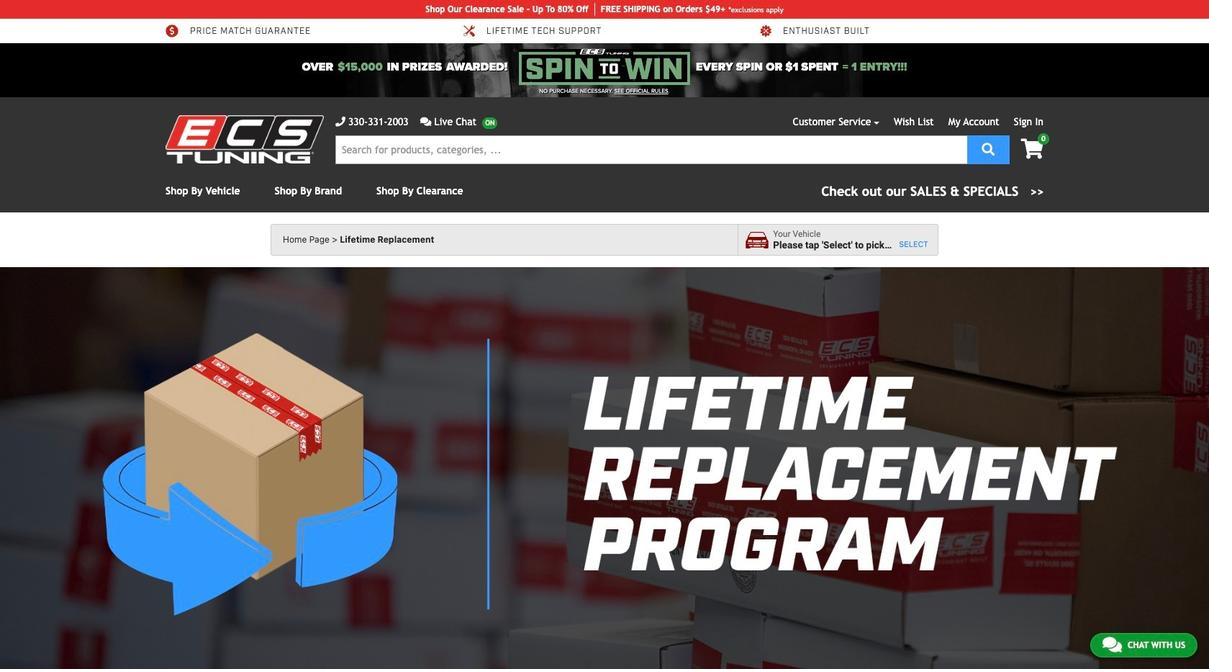 Task type: locate. For each thing, give the bounding box(es) containing it.
phone image
[[336, 117, 346, 127]]

0 vertical spatial comments image
[[420, 117, 432, 127]]

1 horizontal spatial comments image
[[1103, 636, 1123, 653]]

comments image
[[420, 117, 432, 127], [1103, 636, 1123, 653]]

ecs tuning image
[[166, 115, 324, 163]]

claim image
[[0, 267, 1210, 669]]



Task type: describe. For each thing, give the bounding box(es) containing it.
search image
[[983, 142, 996, 155]]

0 horizontal spatial comments image
[[420, 117, 432, 127]]

Search text field
[[336, 135, 969, 164]]

1 vertical spatial comments image
[[1103, 636, 1123, 653]]

ecs tuning 'spin to win' contest logo image
[[519, 49, 691, 85]]



Task type: vqa. For each thing, say whether or not it's contained in the screenshot.
the topmost the comments Image
yes



